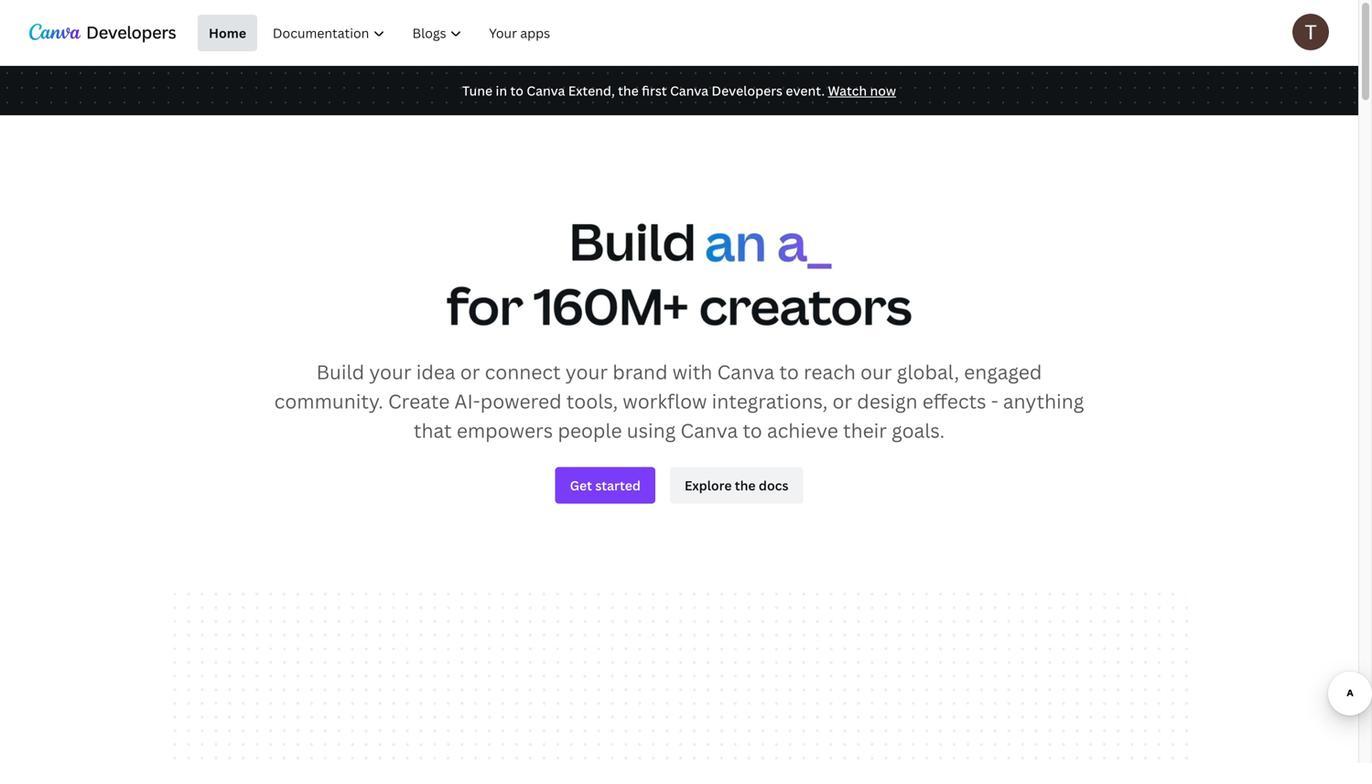 Task type: describe. For each thing, give the bounding box(es) containing it.
0 vertical spatial to
[[511, 82, 524, 99]]

-
[[991, 388, 999, 414]]

your apps link
[[478, 15, 562, 51]]

developers
[[712, 82, 783, 99]]

canva right first
[[670, 82, 709, 99]]

build
[[317, 359, 365, 385]]

empowers
[[457, 417, 553, 443]]

event.
[[786, 82, 825, 99]]

using
[[627, 417, 676, 443]]

your
[[489, 24, 517, 42]]

get started link
[[555, 467, 656, 504]]

apps
[[520, 24, 550, 42]]

powered
[[481, 388, 562, 414]]

2 vertical spatial to
[[743, 417, 763, 443]]

global,
[[897, 359, 960, 385]]

home link
[[198, 15, 257, 51]]

explore the docs
[[685, 477, 789, 494]]

connect
[[485, 359, 561, 385]]

tune
[[462, 82, 493, 99]]

in
[[496, 82, 507, 99]]

reach
[[804, 359, 856, 385]]

our
[[861, 359, 892, 385]]

that
[[414, 417, 452, 443]]

effects
[[923, 388, 987, 414]]

create
[[388, 388, 450, 414]]

get
[[570, 477, 592, 494]]

goals.
[[892, 417, 945, 443]]

first
[[642, 82, 667, 99]]

tools,
[[567, 388, 618, 414]]

integrations,
[[712, 388, 828, 414]]

2 horizontal spatial to
[[780, 359, 799, 385]]



Task type: locate. For each thing, give the bounding box(es) containing it.
docs
[[759, 477, 789, 494]]

home
[[209, 24, 246, 42]]

your
[[369, 359, 412, 385], [566, 359, 608, 385]]

to
[[511, 82, 524, 99], [780, 359, 799, 385], [743, 417, 763, 443]]

now
[[870, 82, 896, 99]]

build your idea or connect your brand with canva to reach our global, engaged community. create ai-powered tools, workflow integrations, or design effects - anything that empowers people using canva to achieve their goals.
[[274, 359, 1085, 443]]

1 vertical spatial the
[[735, 477, 756, 494]]

engaged
[[964, 359, 1042, 385]]

anything
[[1003, 388, 1085, 414]]

their
[[843, 417, 887, 443]]

terry turtle image
[[1293, 14, 1330, 50]]

2 your from the left
[[566, 359, 608, 385]]

the left "docs"
[[735, 477, 756, 494]]

1 horizontal spatial the
[[735, 477, 756, 494]]

or down reach
[[833, 388, 853, 414]]

1 your from the left
[[369, 359, 412, 385]]

watch
[[828, 82, 867, 99]]

0 horizontal spatial your
[[369, 359, 412, 385]]

community.
[[274, 388, 384, 414]]

with
[[673, 359, 713, 385]]

extend,
[[568, 82, 615, 99]]

canva right in
[[527, 82, 565, 99]]

tune in to canva extend, the first canva developers event. watch now
[[462, 82, 896, 99]]

canva up integrations,
[[717, 359, 775, 385]]

or up ai-
[[460, 359, 480, 385]]

1 horizontal spatial your
[[566, 359, 608, 385]]

0 vertical spatial the
[[618, 82, 639, 99]]

design
[[857, 388, 918, 414]]

the
[[618, 82, 639, 99], [735, 477, 756, 494]]

people
[[558, 417, 622, 443]]

canva down workflow
[[681, 417, 738, 443]]

ai-
[[455, 388, 481, 414]]

to up integrations,
[[780, 359, 799, 385]]

1 horizontal spatial to
[[743, 417, 763, 443]]

0 horizontal spatial to
[[511, 82, 524, 99]]

explore
[[685, 477, 732, 494]]

or
[[460, 359, 480, 385], [833, 388, 853, 414]]

canva
[[527, 82, 565, 99], [670, 82, 709, 99], [717, 359, 775, 385], [681, 417, 738, 443]]

1 horizontal spatial or
[[833, 388, 853, 414]]

your up tools,
[[566, 359, 608, 385]]

1 vertical spatial to
[[780, 359, 799, 385]]

started
[[596, 477, 641, 494]]

your up create
[[369, 359, 412, 385]]

achieve
[[767, 417, 839, 443]]

your apps
[[489, 24, 550, 42]]

explore the docs link
[[670, 467, 803, 504]]

to right in
[[511, 82, 524, 99]]

idea
[[416, 359, 456, 385]]

1 vertical spatial or
[[833, 388, 853, 414]]

to down integrations,
[[743, 417, 763, 443]]

brand
[[613, 359, 668, 385]]

0 vertical spatial or
[[460, 359, 480, 385]]

0 horizontal spatial the
[[618, 82, 639, 99]]

the left first
[[618, 82, 639, 99]]

workflow
[[623, 388, 707, 414]]

get started
[[570, 477, 641, 494]]

top level navigation element
[[198, 15, 565, 51]]

0 horizontal spatial or
[[460, 359, 480, 385]]



Task type: vqa. For each thing, say whether or not it's contained in the screenshot.
1st Breedlove from the top of the page
no



